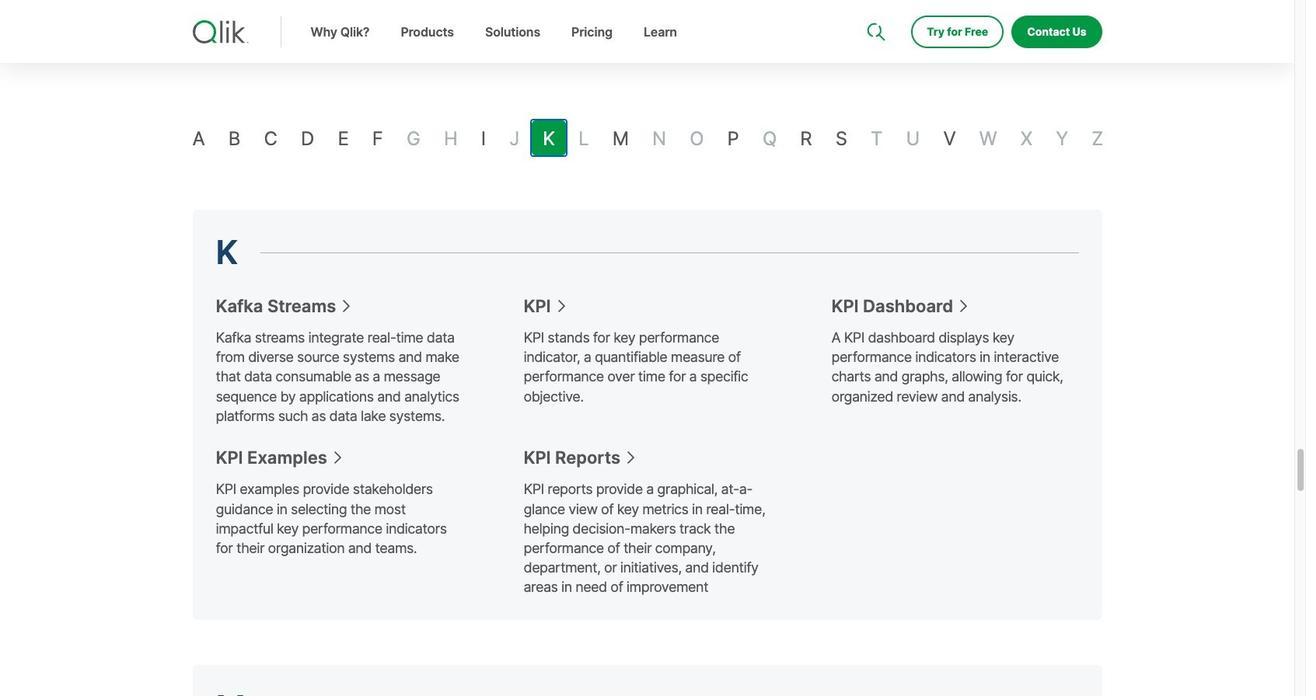 Task type: describe. For each thing, give the bounding box(es) containing it.
qlik image
[[192, 20, 248, 44]]



Task type: vqa. For each thing, say whether or not it's contained in the screenshot.
Company image
yes



Task type: locate. For each thing, give the bounding box(es) containing it.
company image
[[959, 0, 971, 12]]

support image
[[869, 0, 881, 12]]



